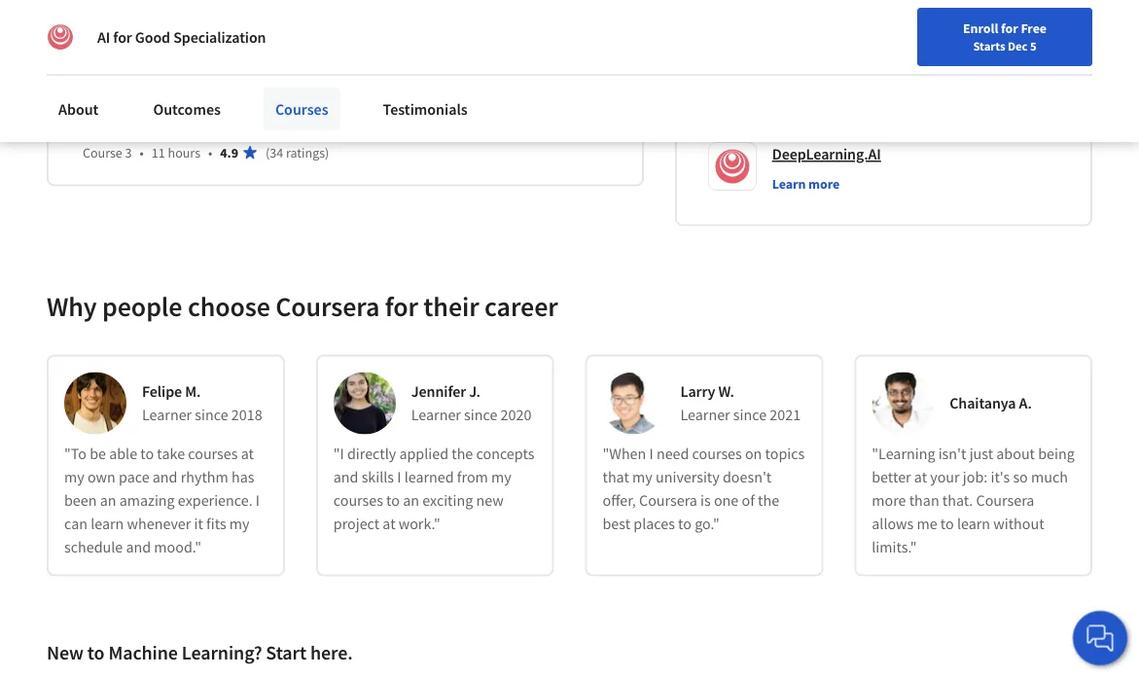 Task type: locate. For each thing, give the bounding box(es) containing it.
from
[[457, 468, 488, 487]]

at up "has"
[[241, 444, 254, 464]]

1 course from the top
[[83, 46, 122, 64]]

courses up project
[[334, 491, 383, 510]]

at up the than
[[915, 468, 927, 487]]

1 horizontal spatial an
[[403, 491, 419, 510]]

1 learn from the left
[[91, 514, 124, 534]]

your right find
[[679, 61, 705, 79]]

at inside "i directly applied the concepts and skills i learned from my courses to an exciting new project at work."
[[383, 514, 396, 534]]

since for m.
[[195, 405, 228, 425]]

felipe m. learner since 2018
[[142, 382, 262, 425]]

2 since from the left
[[464, 405, 498, 425]]

3 since from the left
[[734, 405, 767, 425]]

at for better
[[915, 468, 927, 487]]

2 horizontal spatial at
[[915, 468, 927, 487]]

since
[[195, 405, 228, 425], [464, 405, 498, 425], [734, 405, 767, 425]]

1 horizontal spatial your
[[931, 468, 960, 487]]

3
[[125, 144, 132, 161]]

amazing
[[119, 491, 175, 510]]

my down "to
[[64, 468, 84, 487]]

14
[[152, 46, 165, 64]]

learners
[[885, 22, 931, 40]]

learner inside larry w. learner since 2021
[[681, 405, 730, 425]]

• left opens in a new tab icon
[[208, 144, 212, 161]]

my inside "when i need courses on topics that my university doesn't offer, coursera is one of the best places to go."
[[633, 468, 653, 487]]

to inside "learning isn't just about being better at your job: it's so much more than that. coursera allows me to learn without limits."
[[941, 514, 954, 534]]

since down m.
[[195, 405, 228, 425]]

my
[[64, 468, 84, 487], [491, 468, 512, 487], [633, 468, 653, 487], [229, 514, 250, 534]]

learner for felipe
[[142, 405, 192, 425]]

hours right 14
[[168, 46, 200, 64]]

2 horizontal spatial learner
[[681, 405, 730, 425]]

and down "i at the left bottom
[[334, 468, 359, 487]]

the right of in the bottom right of the page
[[758, 491, 780, 510]]

0 horizontal spatial the
[[452, 444, 473, 464]]

1 horizontal spatial learn
[[957, 514, 991, 534]]

0 horizontal spatial coursera
[[276, 289, 380, 323]]

ai left 2
[[97, 27, 110, 47]]

0 horizontal spatial courses
[[188, 444, 238, 464]]

ai
[[83, 16, 99, 40], [97, 27, 110, 47], [83, 113, 99, 137]]

that
[[603, 468, 629, 487]]

learn inside "learning isn't just about being better at your job: it's so much more than that. coursera allows me to learn without limits."
[[957, 514, 991, 534]]

for
[[1001, 19, 1019, 37], [113, 27, 132, 47], [385, 289, 418, 323]]

m.
[[185, 382, 201, 401]]

and inside "i directly applied the concepts and skills i learned from my courses to an exciting new project at work."
[[334, 468, 359, 487]]

0 vertical spatial hours
[[168, 46, 200, 64]]

0 horizontal spatial learner
[[142, 405, 192, 425]]

outcomes link
[[141, 88, 232, 130]]

0 vertical spatial new
[[708, 61, 733, 79]]

0 horizontal spatial i
[[256, 491, 260, 510]]

"to be able to take courses at my own pace and rhythm has been an amazing experience. i can learn whenever it fits my schedule and mood."
[[64, 444, 260, 557]]

new
[[708, 61, 733, 79], [47, 640, 84, 665]]

1 vertical spatial new
[[47, 640, 84, 665]]

since inside jennifer j. learner since 2020
[[464, 405, 498, 425]]

2
[[125, 46, 132, 64]]

2 horizontal spatial courses
[[692, 444, 742, 464]]

coursera inside "learning isn't just about being better at your job: it's so much more than that. coursera allows me to learn without limits."
[[976, 491, 1035, 510]]

an
[[100, 491, 116, 510], [403, 491, 419, 510]]

courses up rhythm
[[188, 444, 238, 464]]

learn down that. on the bottom right of the page
[[957, 514, 991, 534]]

2 learner from the left
[[411, 405, 461, 425]]

more down better at the right of page
[[872, 491, 906, 510]]

hours
[[168, 46, 200, 64], [168, 144, 200, 161]]

an up work." at left
[[403, 491, 419, 510]]

course left 3
[[83, 144, 122, 161]]

0 vertical spatial at
[[241, 444, 254, 464]]

to left take
[[140, 444, 154, 464]]

1 horizontal spatial at
[[383, 514, 396, 534]]

career
[[485, 289, 558, 323]]

starts
[[974, 38, 1006, 54]]

and
[[103, 16, 134, 40], [103, 113, 134, 137], [153, 468, 178, 487], [334, 468, 359, 487], [126, 538, 151, 557]]

1 horizontal spatial i
[[397, 468, 401, 487]]

and inside "ai and climate change course 2 • 14 hours • 4.8"
[[103, 16, 134, 40]]

1 horizontal spatial since
[[464, 405, 498, 425]]

0 vertical spatial the
[[452, 444, 473, 464]]

course left 2
[[83, 46, 122, 64]]

about
[[58, 99, 99, 119]]

learner down felipe
[[142, 405, 192, 425]]

chat with us image
[[1085, 623, 1116, 654]]

1 horizontal spatial courses
[[334, 491, 383, 510]]

so
[[1013, 468, 1028, 487]]

opens in a new tab image
[[217, 142, 233, 157]]

be
[[90, 444, 106, 464]]

courses inside "when i need courses on topics that my university doesn't offer, coursera is one of the best places to go."
[[692, 444, 742, 464]]

for up dec
[[1001, 19, 1019, 37]]

at inside "to be able to take courses at my own pace and rhythm has been an amazing experience. i can learn whenever it fits my schedule and mood."
[[241, 444, 254, 464]]

1 vertical spatial hours
[[168, 144, 200, 161]]

• left 4.8
[[208, 46, 212, 64]]

1 vertical spatial your
[[931, 468, 960, 487]]

deeplearning.ai
[[772, 145, 881, 164]]

new
[[476, 491, 504, 510]]

and down whenever
[[126, 538, 151, 557]]

2 hours from the top
[[168, 144, 200, 161]]

courses link
[[264, 88, 340, 130]]

1 vertical spatial i
[[397, 468, 401, 487]]

since inside larry w. learner since 2021
[[734, 405, 767, 425]]

felipe
[[142, 382, 182, 401]]

coursera image
[[10, 55, 133, 86]]

2 course from the top
[[83, 144, 122, 161]]

dec
[[1008, 38, 1028, 54]]

larry
[[681, 382, 716, 401]]

3 learner from the left
[[681, 405, 730, 425]]

(
[[266, 144, 270, 161]]

hours right 11
[[168, 144, 200, 161]]

0 horizontal spatial your
[[679, 61, 705, 79]]

i right skills
[[397, 468, 401, 487]]

learner down jennifer
[[411, 405, 461, 425]]

2 vertical spatial at
[[383, 514, 396, 534]]

find your new career link
[[642, 58, 783, 83]]

larry w. learner since 2021
[[681, 382, 801, 425]]

34
[[270, 144, 283, 161]]

people
[[102, 289, 182, 323]]

the up from
[[452, 444, 473, 464]]

course
[[83, 46, 122, 64], [83, 144, 122, 161]]

2 vertical spatial i
[[256, 491, 260, 510]]

ai inside "ai and climate change course 2 • 14 hours • 4.8"
[[83, 16, 99, 40]]

0 horizontal spatial for
[[113, 27, 132, 47]]

able
[[109, 444, 137, 464]]

•
[[140, 46, 144, 64], [208, 46, 212, 64], [140, 144, 144, 161], [208, 144, 212, 161]]

courses inside "to be able to take courses at my own pace and rhythm has been an amazing experience. i can learn whenever it fits my schedule and mood."
[[188, 444, 238, 464]]

"i directly applied the concepts and skills i learned from my courses to an exciting new project at work."
[[334, 444, 535, 534]]

1 learner from the left
[[142, 405, 192, 425]]

0 horizontal spatial new
[[47, 640, 84, 665]]

whenever
[[127, 514, 191, 534]]

1 vertical spatial at
[[915, 468, 927, 487]]

chaitanya
[[950, 394, 1016, 413]]

at inside "learning isn't just about being better at your job: it's so much more than that. coursera allows me to learn without limits."
[[915, 468, 927, 487]]

2 horizontal spatial coursera
[[976, 491, 1035, 510]]

individuals
[[56, 10, 130, 29]]

i inside "i directly applied the concepts and skills i learned from my courses to an exciting new project at work."
[[397, 468, 401, 487]]

0 vertical spatial more
[[809, 175, 840, 192]]

been
[[64, 491, 97, 510]]

1 horizontal spatial coursera
[[639, 491, 698, 510]]

1 vertical spatial more
[[872, 491, 906, 510]]

learner
[[142, 405, 192, 425], [411, 405, 461, 425], [681, 405, 730, 425]]

learner inside felipe m. learner since 2018
[[142, 405, 192, 425]]

their
[[424, 289, 479, 323]]

my right fits
[[229, 514, 250, 534]]

i left need
[[649, 444, 654, 464]]

for for good
[[113, 27, 132, 47]]

to down skills
[[386, 491, 400, 510]]

career
[[736, 61, 773, 79]]

ratings
[[286, 144, 325, 161]]

"i
[[334, 444, 344, 464]]

0 vertical spatial your
[[679, 61, 705, 79]]

and up 2
[[103, 16, 134, 40]]

places
[[634, 514, 675, 534]]

1 since from the left
[[195, 405, 228, 425]]

2 learn from the left
[[957, 514, 991, 534]]

english button
[[783, 39, 901, 102]]

2021
[[770, 405, 801, 425]]

"learning isn't just about being better at your job: it's so much more than that. coursera allows me to learn without limits."
[[872, 444, 1075, 557]]

learn up schedule
[[91, 514, 124, 534]]

for for free
[[1001, 19, 1019, 37]]

0 vertical spatial course
[[83, 46, 122, 64]]

my right that
[[633, 468, 653, 487]]

2 horizontal spatial for
[[1001, 19, 1019, 37]]

at left work." at left
[[383, 514, 396, 534]]

2 horizontal spatial i
[[649, 444, 654, 464]]

2 horizontal spatial since
[[734, 405, 767, 425]]

0 horizontal spatial more
[[809, 175, 840, 192]]

learn inside "to be able to take courses at my own pace and rhythm has been an amazing experience. i can learn whenever it fits my schedule and mood."
[[91, 514, 124, 534]]

an inside "i directly applied the concepts and skills i learned from my courses to an exciting new project at work."
[[403, 491, 419, 510]]

to left go."
[[678, 514, 692, 534]]

a.
[[1019, 394, 1032, 413]]

0 horizontal spatial at
[[241, 444, 254, 464]]

0 vertical spatial i
[[649, 444, 654, 464]]

more down deeplearning.ai
[[809, 175, 840, 192]]

project
[[334, 514, 380, 534]]

0 horizontal spatial an
[[100, 491, 116, 510]]

an down own
[[100, 491, 116, 510]]

learn for that.
[[957, 514, 991, 534]]

1 vertical spatial the
[[758, 491, 780, 510]]

more
[[809, 175, 840, 192], [872, 491, 906, 510]]

"learning
[[872, 444, 936, 464]]

allows
[[872, 514, 914, 534]]

to inside "when i need courses on topics that my university doesn't offer, coursera is one of the best places to go."
[[678, 514, 692, 534]]

courses left on at the bottom
[[692, 444, 742, 464]]

1 hours from the top
[[168, 46, 200, 64]]

an inside "to be able to take courses at my own pace and rhythm has been an amazing experience. i can learn whenever it fits my schedule and mood."
[[100, 491, 116, 510]]

1 horizontal spatial the
[[758, 491, 780, 510]]

1 horizontal spatial more
[[872, 491, 906, 510]]

11
[[152, 144, 165, 161]]

directly
[[347, 444, 396, 464]]

2 an from the left
[[403, 491, 419, 510]]

topics
[[765, 444, 805, 464]]

my inside "i directly applied the concepts and skills i learned from my courses to an exciting new project at work."
[[491, 468, 512, 487]]

learner inside jennifer j. learner since 2020
[[411, 405, 461, 425]]

than
[[910, 491, 940, 510]]

to inside "i directly applied the concepts and skills i learned from my courses to an exciting new project at work."
[[386, 491, 400, 510]]

learn
[[772, 175, 806, 192]]

None search field
[[246, 51, 412, 90]]

for inside enroll for free starts dec 5
[[1001, 19, 1019, 37]]

0 horizontal spatial learn
[[91, 514, 124, 534]]

more inside button
[[809, 175, 840, 192]]

to
[[140, 444, 154, 464], [386, 491, 400, 510], [678, 514, 692, 534], [941, 514, 954, 534], [87, 640, 105, 665]]

to right me
[[941, 514, 954, 534]]

1 an from the left
[[100, 491, 116, 510]]

coursera
[[276, 289, 380, 323], [639, 491, 698, 510], [976, 491, 1035, 510]]

ai down coursera image
[[83, 113, 99, 137]]

since inside felipe m. learner since 2018
[[195, 405, 228, 425]]

at for courses
[[241, 444, 254, 464]]

disaster
[[138, 113, 205, 137]]

more inside "learning isn't just about being better at your job: it's so much more than that. coursera allows me to learn without limits."
[[872, 491, 906, 510]]

1 horizontal spatial learner
[[411, 405, 461, 425]]

for left their
[[385, 289, 418, 323]]

4.8
[[220, 46, 238, 64]]

4.9
[[220, 144, 238, 161]]

hours inside "ai and climate change course 2 • 14 hours • 4.8"
[[168, 46, 200, 64]]

since down j.
[[464, 405, 498, 425]]

new left career
[[708, 61, 733, 79]]

1 horizontal spatial for
[[385, 289, 418, 323]]

since down w.
[[734, 405, 767, 425]]

learner down the larry
[[681, 405, 730, 425]]

1 vertical spatial course
[[83, 144, 122, 161]]

for left good
[[113, 27, 132, 47]]

i right experience.
[[256, 491, 260, 510]]

ai right deeplearning.ai image
[[83, 16, 99, 40]]

new left machine
[[47, 640, 84, 665]]

your down isn't
[[931, 468, 960, 487]]

without
[[994, 514, 1045, 534]]

your
[[679, 61, 705, 79], [931, 468, 960, 487]]

my down concepts
[[491, 468, 512, 487]]

skills
[[362, 468, 394, 487]]

0 horizontal spatial since
[[195, 405, 228, 425]]



Task type: describe. For each thing, give the bounding box(es) containing it.
work."
[[399, 514, 441, 534]]

1 horizontal spatial new
[[708, 61, 733, 79]]

better
[[872, 468, 911, 487]]

and up 3
[[103, 113, 134, 137]]

your inside "learning isn't just about being better at your job: it's so much more than that. coursera allows me to learn without limits."
[[931, 468, 960, 487]]

ai and climate change link
[[83, 16, 268, 40]]

pace
[[119, 468, 149, 487]]

concepts
[[476, 444, 535, 464]]

show notifications image
[[929, 63, 952, 87]]

5
[[1030, 38, 1037, 54]]

for individuals
[[31, 10, 130, 29]]

new to machine learning? start here.
[[47, 640, 353, 665]]

why
[[47, 289, 97, 323]]

the inside "i directly applied the concepts and skills i learned from my courses to an exciting new project at work."
[[452, 444, 473, 464]]

here.
[[310, 640, 353, 665]]

good
[[135, 27, 170, 47]]

2018
[[231, 405, 262, 425]]

learn for an
[[91, 514, 124, 534]]

of
[[742, 491, 755, 510]]

about
[[997, 444, 1035, 464]]

courses
[[275, 99, 328, 119]]

why people choose coursera for their career
[[47, 289, 558, 323]]

ai and climate change course 2 • 14 hours • 4.8
[[83, 16, 268, 64]]

deeplearning.ai image
[[47, 23, 74, 51]]

choose
[[188, 289, 270, 323]]

deeplearning.ai link
[[772, 142, 881, 166]]

much
[[1031, 468, 1068, 487]]

is
[[701, 491, 711, 510]]

just
[[970, 444, 994, 464]]

i inside "to be able to take courses at my own pace and rhythm has been an amazing experience. i can learn whenever it fits my schedule and mood."
[[256, 491, 260, 510]]

to inside "to be able to take courses at my own pace and rhythm has been an amazing experience. i can learn whenever it fits my schedule and mood."
[[140, 444, 154, 464]]

testimonials
[[383, 99, 468, 119]]

mood."
[[154, 538, 202, 557]]

since for w.
[[734, 405, 767, 425]]

course inside "ai and climate change course 2 • 14 hours • 4.8"
[[83, 46, 122, 64]]

jennifer
[[411, 382, 466, 401]]

ai for ai for good specialization
[[97, 27, 110, 47]]

management
[[209, 113, 317, 137]]

need
[[657, 444, 689, 464]]

learner for jennifer
[[411, 405, 461, 425]]

)
[[325, 144, 329, 161]]

one
[[714, 491, 739, 510]]

applied
[[399, 444, 449, 464]]

the inside "when i need courses on topics that my university doesn't offer, coursera is one of the best places to go."
[[758, 491, 780, 510]]

change
[[205, 16, 268, 40]]

i inside "when i need courses on topics that my university doesn't offer, coursera is one of the best places to go."
[[649, 444, 654, 464]]

schedule
[[64, 538, 123, 557]]

exciting
[[422, 491, 473, 510]]

ai for ai and disaster management
[[83, 113, 99, 137]]

english
[[818, 61, 866, 80]]

since for j.
[[464, 405, 498, 425]]

experience.
[[178, 491, 253, 510]]

learn more
[[772, 175, 840, 192]]

about link
[[47, 88, 110, 130]]

that.
[[943, 491, 973, 510]]

learner for larry
[[681, 405, 730, 425]]

ai and disaster management link
[[83, 113, 317, 137]]

specialization
[[173, 27, 266, 47]]

ai for ai and climate change course 2 • 14 hours • 4.8
[[83, 16, 99, 40]]

( 34 ratings )
[[266, 144, 329, 161]]

jennifer j. learner since 2020
[[411, 382, 532, 425]]

• right 3
[[140, 144, 144, 161]]

isn't
[[939, 444, 967, 464]]

best
[[603, 514, 631, 534]]

• right 2
[[140, 46, 144, 64]]

job:
[[963, 468, 988, 487]]

find
[[651, 61, 677, 79]]

being
[[1038, 444, 1075, 464]]

ai and disaster management
[[83, 113, 317, 137]]

"when
[[603, 444, 646, 464]]

machine
[[108, 640, 178, 665]]

w.
[[719, 382, 735, 401]]

2020
[[501, 405, 532, 425]]

"to
[[64, 444, 87, 464]]

rhythm
[[181, 468, 228, 487]]

learned
[[404, 468, 454, 487]]

climate
[[138, 16, 202, 40]]

fits
[[206, 514, 226, 534]]

ai for good specialization
[[97, 27, 266, 47]]

courses inside "i directly applied the concepts and skills i learned from my courses to an exciting new project at work."
[[334, 491, 383, 510]]

and down take
[[153, 468, 178, 487]]

chaitanya a.
[[950, 394, 1032, 413]]

coursera inside "when i need courses on topics that my university doesn't offer, coursera is one of the best places to go."
[[639, 491, 698, 510]]

to left machine
[[87, 640, 105, 665]]

has
[[232, 468, 254, 487]]

go."
[[695, 514, 720, 534]]

me
[[917, 514, 938, 534]]

doesn't
[[723, 468, 772, 487]]

"when i need courses on topics that my university doesn't offer, coursera is one of the best places to go."
[[603, 444, 805, 534]]

offer,
[[603, 491, 636, 510]]

your inside find your new career link
[[679, 61, 705, 79]]

outcomes
[[153, 99, 221, 119]]

learning?
[[182, 640, 262, 665]]



Task type: vqa. For each thing, say whether or not it's contained in the screenshot.
13
no



